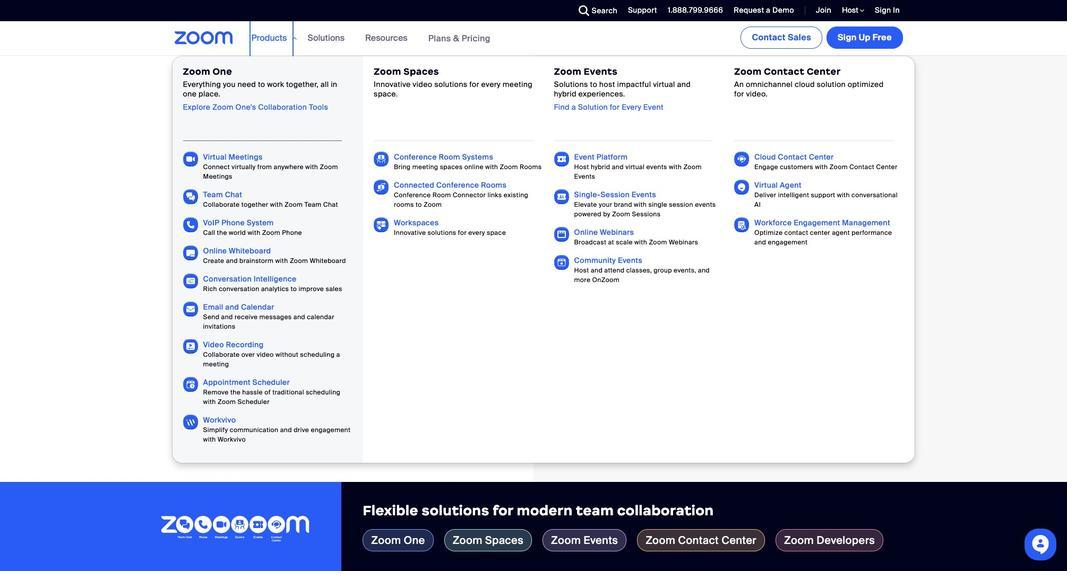 Task type: vqa. For each thing, say whether or not it's contained in the screenshot.


Task type: describe. For each thing, give the bounding box(es) containing it.
no
[[324, 324, 337, 338]]

0 horizontal spatial webinars
[[600, 228, 634, 237]]

events inside single-session events elevate your brand with single session events powered by zoom sessions
[[632, 190, 656, 200]]

ai up "everything"
[[200, 69, 207, 79]]

events for zoom events
[[584, 534, 618, 548]]

product information navigation
[[172, 21, 915, 464]]

host inside dropdown button
[[842, 5, 860, 15]]

free
[[873, 32, 892, 43]]

collaborate for video
[[203, 351, 240, 360]]

conversation intelligence image
[[183, 274, 198, 289]]

contact sales
[[752, 32, 811, 43]]

elevate
[[574, 201, 597, 209]]

workforce
[[755, 218, 792, 228]]

sales
[[788, 32, 811, 43]]

a inside zoom events solutions to host impactful virtual and hybrid experiences. find a solution for every event
[[572, 102, 576, 112]]

0 horizontal spatial plans & pricing
[[199, 381, 261, 392]]

contact up conversational
[[850, 163, 875, 172]]

2 vertical spatial solutions
[[422, 503, 489, 520]]

systems
[[462, 152, 493, 162]]

virtual meetings image
[[183, 152, 198, 167]]

place.
[[199, 89, 221, 99]]

zoom inside zoom spaces innovative video solutions for every meeting space.
[[374, 66, 401, 78]]

1 vertical spatial conference
[[436, 181, 479, 190]]

innovative inside workspaces innovative solutions for every space
[[394, 229, 426, 237]]

connected conference rooms link
[[394, 181, 507, 190]]

0 horizontal spatial phone
[[222, 218, 245, 228]]

and up included
[[294, 313, 305, 322]]

developers
[[817, 534, 875, 548]]

plans & pricing inside product information "navigation"
[[428, 33, 491, 44]]

with inside virtual meetings connect virtually from anywhere with zoom meetings
[[305, 163, 318, 172]]

ai inside zoom ai companion is your trusted digital assistant that empowers you.
[[216, 309, 226, 323]]

additional
[[340, 324, 392, 338]]

0 vertical spatial meetings
[[229, 152, 263, 162]]

and inside zoom events solutions to host impactful virtual and hybrid experiences. find a solution for every event
[[677, 80, 691, 89]]

every inside zoom spaces innovative video solutions for every meeting space.
[[481, 80, 501, 89]]

event inside event platform host hybrid and virtual events with zoom events
[[574, 152, 595, 162]]

space
[[487, 229, 506, 237]]

included at no additional cost with your paid zoom user account.
[[183, 324, 467, 353]]

innovative inside zoom spaces innovative video solutions for every meeting space.
[[374, 80, 411, 89]]

digital
[[366, 309, 397, 323]]

video recording image
[[183, 340, 198, 355]]

online for online webinars
[[574, 228, 598, 237]]

brainstorm
[[240, 257, 274, 266]]

zoom developers tab
[[776, 530, 884, 552]]

by
[[603, 210, 611, 219]]

1 vertical spatial pricing
[[233, 381, 261, 392]]

appointment scheduler remove the hassle of traditional scheduling with zoom scheduler
[[203, 378, 340, 407]]

events,
[[674, 267, 697, 275]]

flexible
[[363, 503, 418, 520]]

performance
[[852, 229, 892, 237]]

customers
[[780, 163, 814, 172]]

ai inside virtual agent deliver intelligent support with conversational ai
[[755, 201, 761, 209]]

an
[[734, 80, 744, 89]]

call
[[203, 229, 215, 237]]

zoom inside voip phone system call the world with zoom phone
[[262, 229, 280, 237]]

your for fit
[[247, 69, 263, 79]]

scale
[[616, 238, 633, 247]]

virtually
[[232, 163, 256, 172]]

create
[[203, 257, 224, 266]]

zoom events
[[551, 534, 618, 548]]

workforce engagement management optimize contact center agent performance and engagement
[[755, 218, 892, 247]]

with inside workvivo simplify communication and drive engagement with workvivo
[[203, 436, 216, 444]]

to inside zoom one everything you need to work together, all in one place. explore zoom one's collaboration tools
[[258, 80, 265, 89]]

ai that makes you more
[[183, 162, 443, 249]]

1 horizontal spatial webinars
[[669, 238, 698, 247]]

events inside event platform host hybrid and virtual events with zoom events
[[574, 173, 595, 181]]

single
[[649, 201, 668, 209]]

to inside ai tools to fit your needs link
[[229, 69, 236, 79]]

request a demo
[[734, 5, 794, 15]]

your inside included at no additional cost with your paid zoom user account.
[[444, 324, 467, 338]]

zoom one tab
[[363, 530, 434, 552]]

team chat link
[[203, 190, 242, 200]]

existing
[[504, 191, 528, 200]]

contact
[[785, 229, 809, 237]]

appointment
[[203, 378, 251, 388]]

agent
[[780, 181, 802, 190]]

needs
[[265, 69, 287, 79]]

anywhere
[[274, 163, 304, 172]]

empowers
[[183, 324, 236, 338]]

solutions inside zoom spaces innovative video solutions for every meeting space.
[[435, 80, 468, 89]]

video inside video recording collaborate over video without scheduling a meeting
[[257, 351, 274, 360]]

host for event platform
[[574, 163, 589, 172]]

one's
[[236, 102, 256, 112]]

demo
[[773, 5, 794, 15]]

conversation intelligence link
[[203, 275, 297, 284]]

ai right discover
[[329, 381, 337, 392]]

workvivo link
[[203, 416, 236, 425]]

zoom spaces innovative video solutions for every meeting space.
[[374, 66, 533, 99]]

broadcast
[[574, 238, 607, 247]]

host
[[599, 80, 615, 89]]

rooms inside connected conference rooms conference room connector links existing rooms to zoom
[[481, 181, 507, 190]]

1 vertical spatial meetings
[[203, 173, 233, 181]]

together,
[[286, 80, 319, 89]]

1 horizontal spatial whiteboard
[[310, 257, 346, 266]]

virtual agent deliver intelligent support with conversational ai
[[755, 181, 898, 209]]

from
[[257, 163, 272, 172]]

to inside zoom events solutions to host impactful virtual and hybrid experiences. find a solution for every event
[[590, 80, 597, 89]]

solution
[[817, 80, 846, 89]]

zoom events tab
[[543, 530, 627, 552]]

messages
[[259, 313, 292, 322]]

online whiteboard image
[[183, 246, 198, 261]]

video inside zoom spaces innovative video solutions for every meeting space.
[[413, 80, 433, 89]]

sign for sign up free
[[838, 32, 857, 43]]

your for is
[[302, 309, 324, 323]]

deliver
[[755, 191, 777, 200]]

with inside included at no additional cost with your paid zoom user account.
[[420, 324, 442, 338]]

analytics
[[261, 285, 289, 294]]

spaces for zoom
[[485, 534, 524, 548]]

receive
[[235, 313, 258, 322]]

events inside event platform host hybrid and virtual events with zoom events
[[647, 163, 667, 172]]

0 vertical spatial scheduler
[[253, 378, 290, 388]]

hybrid inside zoom events solutions to host impactful virtual and hybrid experiences. find a solution for every event
[[554, 89, 577, 99]]

session
[[601, 190, 630, 200]]

right image
[[351, 70, 362, 79]]

event platform link
[[574, 152, 628, 162]]

join link up the meetings navigation
[[816, 5, 832, 15]]

conversational
[[852, 191, 898, 200]]

collaborative
[[183, 243, 428, 290]]

that inside ai that makes you more
[[229, 162, 310, 208]]

with inside appointment scheduler remove the hassle of traditional scheduling with zoom scheduler
[[203, 398, 216, 407]]

contact inside contact sales link
[[752, 32, 786, 43]]

0 horizontal spatial chat
[[225, 190, 242, 200]]

1 vertical spatial scheduler
[[238, 398, 270, 407]]

is
[[291, 309, 299, 323]]

explore zoom one's collaboration tools link
[[183, 102, 328, 112]]

meeting inside zoom spaces innovative video solutions for every meeting space.
[[503, 80, 533, 89]]

solutions inside 'dropdown button'
[[308, 32, 345, 44]]

in
[[331, 80, 337, 89]]

with inside team chat collaborate together with zoom team chat
[[270, 201, 283, 209]]

online webinars image
[[554, 227, 569, 242]]

one for zoom one everything you need to work together, all in one place. explore zoom one's collaboration tools
[[213, 66, 232, 78]]

onzoom
[[592, 276, 620, 285]]

zoom ai companion is your trusted digital assistant that empowers you.
[[183, 309, 468, 338]]

video recording collaborate over video without scheduling a meeting
[[203, 340, 340, 369]]

virtual inside zoom events solutions to host impactful virtual and hybrid experiences. find a solution for every event
[[653, 80, 675, 89]]

you.
[[239, 324, 260, 338]]

zoom inside included at no additional cost with your paid zoom user account.
[[209, 339, 239, 353]]

with inside conference room systems bring meeting spaces online with zoom rooms
[[485, 163, 498, 172]]

zoom logo image
[[175, 31, 233, 45]]

main content containing ai that makes you more
[[0, 21, 1067, 572]]

conversation
[[203, 275, 252, 284]]

with inside virtual agent deliver intelligent support with conversational ai
[[837, 191, 850, 200]]

pricing inside product information "navigation"
[[462, 33, 491, 44]]

virtual meetings connect virtually from anywhere with zoom meetings
[[203, 152, 338, 181]]

workspaces image
[[374, 218, 389, 233]]

contact for zoom contact center an omnichannel cloud solution optimized for video.
[[764, 66, 805, 78]]

banner containing zoom one
[[162, 21, 915, 464]]

contact for cloud contact center engage customers with zoom contact center
[[778, 152, 807, 162]]

single-session events link
[[574, 190, 656, 200]]

world
[[229, 229, 246, 237]]

for inside zoom spaces innovative video solutions for every meeting space.
[[470, 80, 479, 89]]

for inside workspaces innovative solutions for every space
[[458, 229, 467, 237]]

and down community
[[591, 267, 603, 275]]

0 vertical spatial whiteboard
[[229, 246, 271, 256]]

connector
[[453, 191, 486, 200]]

0 vertical spatial a
[[766, 5, 771, 15]]

email calendar image
[[183, 302, 198, 317]]

flexible solutions for modern team collaboration tab list
[[363, 530, 1046, 552]]

at inside included at no additional cost with your paid zoom user account.
[[311, 324, 321, 338]]

conference inside conference room systems bring meeting spaces online with zoom rooms
[[394, 152, 437, 162]]

conference room systems link
[[394, 152, 493, 162]]

meeting inside conference room systems bring meeting spaces online with zoom rooms
[[412, 163, 438, 172]]

center for cloud contact center engage customers with zoom contact center
[[809, 152, 834, 162]]

voip phone system image
[[183, 218, 198, 233]]

discover
[[290, 381, 326, 392]]

that inside zoom ai companion is your trusted digital assistant that empowers you.
[[448, 309, 468, 323]]

one
[[183, 89, 197, 99]]

zoom one
[[371, 534, 425, 548]]

0 vertical spatial workvivo
[[203, 416, 236, 425]]

with inside voip phone system call the world with zoom phone
[[248, 229, 260, 237]]

attend
[[605, 267, 625, 275]]

conversation intelligence rich conversation analytics to improve sales
[[203, 275, 342, 294]]

online webinars broadcast at scale with zoom webinars
[[574, 228, 698, 247]]

single-
[[574, 190, 601, 200]]

workvivo image
[[183, 415, 198, 430]]

hybrid inside event platform host hybrid and virtual events with zoom events
[[591, 163, 610, 172]]

zoom contact center an omnichannel cloud solution optimized for video.
[[734, 66, 884, 99]]

with inside online whiteboard create and brainstorm with zoom whiteboard
[[275, 257, 288, 266]]

invitations
[[203, 323, 235, 331]]

2 vertical spatial conference
[[394, 191, 431, 200]]

cloud
[[795, 80, 815, 89]]

platform
[[597, 152, 628, 162]]

conference room systems image
[[374, 152, 389, 167]]

companion for zoom
[[229, 309, 288, 323]]

event platform image
[[554, 152, 569, 167]]



Task type: locate. For each thing, give the bounding box(es) containing it.
your for elevate
[[599, 201, 612, 209]]

0 vertical spatial video
[[413, 80, 433, 89]]

ai up empowers
[[216, 309, 226, 323]]

1 vertical spatial solutions
[[554, 80, 588, 89]]

virtual inside event platform host hybrid and virtual events with zoom events
[[626, 163, 645, 172]]

0 vertical spatial event
[[644, 102, 664, 112]]

tools
[[209, 69, 227, 79]]

pricing left of
[[233, 381, 261, 392]]

1 vertical spatial one
[[404, 534, 425, 548]]

0 horizontal spatial engagement
[[311, 426, 351, 435]]

cloud contact center engage customers with zoom contact center
[[755, 152, 898, 172]]

1.888.799.9666
[[668, 5, 723, 15]]

your up by
[[599, 201, 612, 209]]

online for online whiteboard
[[203, 246, 227, 256]]

video
[[203, 340, 224, 350]]

with inside online webinars broadcast at scale with zoom webinars
[[635, 238, 647, 247]]

collaborate inside team chat collaborate together with zoom team chat
[[203, 201, 240, 209]]

0 vertical spatial pricing
[[462, 33, 491, 44]]

events up single-
[[574, 173, 595, 181]]

1 vertical spatial workvivo
[[218, 436, 246, 444]]

plans & pricing up zoom spaces innovative video solutions for every meeting space. at the left top of the page
[[428, 33, 491, 44]]

plans right "appointment scheduler" 'image'
[[199, 381, 222, 392]]

online whiteboard link
[[203, 246, 271, 256]]

& up zoom spaces innovative video solutions for every meeting space. at the left top of the page
[[453, 33, 460, 44]]

and inside workvivo simplify communication and drive engagement with workvivo
[[280, 426, 292, 435]]

with down the simplify
[[203, 436, 216, 444]]

online up 'broadcast'
[[574, 228, 598, 237]]

1 horizontal spatial rooms
[[520, 163, 542, 172]]

sign left the in
[[875, 5, 891, 15]]

events inside zoom events solutions to host impactful virtual and hybrid experiences. find a solution for every event
[[584, 66, 618, 78]]

0 vertical spatial solutions
[[308, 32, 345, 44]]

collaborate down video
[[203, 351, 240, 360]]

zoom unified communication platform image
[[161, 517, 310, 545]]

center for zoom contact center
[[722, 534, 757, 548]]

scheduling down no
[[300, 351, 335, 360]]

to left work
[[258, 80, 265, 89]]

join link left the host dropdown button
[[808, 0, 834, 21]]

zoom inside team chat collaborate together with zoom team chat
[[285, 201, 303, 209]]

chat
[[225, 190, 242, 200], [323, 201, 338, 209]]

single-session events elevate your brand with single session events powered by zoom sessions
[[574, 190, 716, 219]]

optimize
[[755, 229, 783, 237]]

scheduling right traditional
[[306, 389, 340, 397]]

virtual down the platform
[[626, 163, 645, 172]]

spaces inside "tab"
[[485, 534, 524, 548]]

scheduling inside appointment scheduler remove the hassle of traditional scheduling with zoom scheduler
[[306, 389, 340, 397]]

sign up free
[[838, 32, 892, 43]]

and down the platform
[[612, 163, 624, 172]]

0 vertical spatial companion
[[229, 309, 288, 323]]

meetings down connect on the left
[[203, 173, 233, 181]]

0 horizontal spatial solutions
[[308, 32, 345, 44]]

collaborate down team chat 'link'
[[203, 201, 240, 209]]

1 vertical spatial team
[[305, 201, 322, 209]]

1 horizontal spatial solutions
[[554, 80, 588, 89]]

to
[[229, 69, 236, 79], [258, 80, 265, 89], [590, 80, 597, 89], [416, 201, 422, 209], [291, 285, 297, 294]]

whiteboard
[[229, 246, 271, 256], [310, 257, 346, 266]]

events up "classes,"
[[618, 256, 643, 266]]

a left demo
[[766, 5, 771, 15]]

0 horizontal spatial the
[[217, 229, 227, 237]]

your inside zoom ai companion is your trusted digital assistant that empowers you.
[[302, 309, 324, 323]]

collaborate inside video recording collaborate over video without scheduling a meeting
[[203, 351, 240, 360]]

1 vertical spatial virtual
[[626, 163, 645, 172]]

account.
[[267, 339, 313, 353]]

1 vertical spatial plans & pricing
[[199, 381, 261, 392]]

group
[[654, 267, 672, 275]]

events inside single-session events elevate your brand with single session events powered by zoom sessions
[[695, 201, 716, 209]]

sign in
[[875, 5, 900, 15]]

your
[[247, 69, 263, 79], [599, 201, 612, 209], [302, 309, 324, 323], [444, 324, 467, 338]]

0 horizontal spatial pricing
[[233, 381, 261, 392]]

makes
[[319, 162, 443, 208]]

1 vertical spatial that
[[448, 309, 468, 323]]

0 vertical spatial room
[[439, 152, 460, 162]]

1 vertical spatial hybrid
[[591, 163, 610, 172]]

zoom inside appointment scheduler remove the hassle of traditional scheduling with zoom scheduler
[[218, 398, 236, 407]]

your right fit
[[247, 69, 263, 79]]

zoom inside "tab"
[[453, 534, 483, 548]]

1 collaborate from the top
[[203, 201, 240, 209]]

explore
[[183, 102, 211, 112]]

solution
[[578, 102, 608, 112]]

resources button
[[365, 21, 412, 55]]

center inside zoom contact center an omnichannel cloud solution optimized for video.
[[807, 66, 841, 78]]

zoom developers
[[784, 534, 875, 548]]

request
[[734, 5, 764, 15]]

with inside single-session events elevate your brand with single session events powered by zoom sessions
[[634, 201, 647, 209]]

zoom inside zoom contact center an omnichannel cloud solution optimized for video.
[[734, 66, 762, 78]]

1 horizontal spatial virtual
[[755, 181, 778, 190]]

1 vertical spatial innovative
[[394, 229, 426, 237]]

1 horizontal spatial sign
[[875, 5, 891, 15]]

zoom interface icon image
[[542, 165, 751, 264]]

events up host
[[584, 66, 618, 78]]

zoom inside connected conference rooms conference room connector links existing rooms to zoom
[[424, 201, 442, 209]]

1 vertical spatial online
[[203, 246, 227, 256]]

you inside zoom one everything you need to work together, all in one place. explore zoom one's collaboration tools
[[223, 80, 236, 89]]

and left drive
[[280, 426, 292, 435]]

appointment scheduler image
[[183, 378, 198, 392]]

and up receive
[[225, 303, 239, 312]]

you for one
[[223, 80, 236, 89]]

event inside zoom events solutions to host impactful virtual and hybrid experiences. find a solution for every event
[[644, 102, 664, 112]]

solutions inside workspaces innovative solutions for every space
[[428, 229, 456, 237]]

phone up online whiteboard create and brainstorm with zoom whiteboard at the top left of page
[[282, 229, 302, 237]]

with down remove
[[203, 398, 216, 407]]

center for zoom contact center an omnichannel cloud solution optimized for video.
[[807, 66, 841, 78]]

0 horizontal spatial meeting
[[203, 361, 229, 369]]

one for zoom one
[[404, 534, 425, 548]]

scheduler down hassle
[[238, 398, 270, 407]]

one inside tab
[[404, 534, 425, 548]]

zoom inside event platform host hybrid and virtual events with zoom events
[[684, 163, 702, 172]]

solutions up find
[[554, 80, 588, 89]]

2 collaborate from the top
[[203, 351, 240, 360]]

1 horizontal spatial phone
[[282, 229, 302, 237]]

zoom inside online whiteboard create and brainstorm with zoom whiteboard
[[290, 257, 308, 266]]

with up sessions
[[634, 201, 647, 209]]

with up intelligence
[[275, 257, 288, 266]]

1 horizontal spatial virtual
[[653, 80, 675, 89]]

zoom spaces tab
[[444, 530, 532, 552]]

0 horizontal spatial that
[[229, 162, 310, 208]]

spaces for zoom spaces
[[404, 66, 439, 78]]

engagement right drive
[[311, 426, 351, 435]]

0 vertical spatial at
[[608, 238, 614, 247]]

for
[[470, 80, 479, 89], [734, 89, 744, 99], [610, 102, 620, 112], [458, 229, 467, 237], [493, 503, 514, 520]]

1 vertical spatial a
[[572, 102, 576, 112]]

request a demo link
[[726, 0, 797, 21], [734, 5, 794, 15]]

for inside zoom events solutions to host impactful virtual and hybrid experiences. find a solution for every event
[[610, 102, 620, 112]]

rooms inside conference room systems bring meeting spaces online with zoom rooms
[[520, 163, 542, 172]]

and inside online whiteboard create and brainstorm with zoom whiteboard
[[226, 257, 238, 266]]

your inside single-session events elevate your brand with single session events powered by zoom sessions
[[599, 201, 612, 209]]

virtual agent link
[[755, 181, 802, 190]]

with right together
[[270, 201, 283, 209]]

need
[[238, 80, 256, 89]]

with right scale
[[635, 238, 647, 247]]

virtual for virtual meetings
[[203, 152, 227, 162]]

with inside cloud contact center engage customers with zoom contact center
[[815, 163, 828, 172]]

0 vertical spatial innovative
[[374, 80, 411, 89]]

with down system
[[248, 229, 260, 237]]

with up "session"
[[669, 163, 682, 172]]

cloud contact center link
[[755, 152, 834, 162]]

collaborate for team
[[203, 201, 240, 209]]

main content
[[0, 21, 1067, 572]]

spaces
[[440, 163, 463, 172]]

1 vertical spatial solutions
[[428, 229, 456, 237]]

1 vertical spatial spaces
[[485, 534, 524, 548]]

with right customers
[[815, 163, 828, 172]]

online inside online whiteboard create and brainstorm with zoom whiteboard
[[203, 246, 227, 256]]

0 vertical spatial more
[[264, 203, 362, 249]]

events up single
[[647, 163, 667, 172]]

community events image
[[554, 255, 569, 270]]

online inside online webinars broadcast at scale with zoom webinars
[[574, 228, 598, 237]]

plans & pricing
[[428, 33, 491, 44], [199, 381, 261, 392]]

1 horizontal spatial online
[[574, 228, 598, 237]]

zoom inside online webinars broadcast at scale with zoom webinars
[[649, 238, 667, 247]]

zoom inside zoom ai companion is your trusted digital assistant that empowers you.
[[183, 309, 213, 323]]

1 vertical spatial sign
[[838, 32, 857, 43]]

meeting inside video recording collaborate over video without scheduling a meeting
[[203, 361, 229, 369]]

events for zoom events solutions to host impactful virtual and hybrid experiences. find a solution for every event
[[584, 66, 618, 78]]

sales
[[326, 285, 342, 294]]

0 vertical spatial hybrid
[[554, 89, 577, 99]]

one left fit
[[213, 66, 232, 78]]

conference up "bring"
[[394, 152, 437, 162]]

the right call
[[217, 229, 227, 237]]

rooms left event platform icon
[[520, 163, 542, 172]]

0 horizontal spatial virtual
[[203, 152, 227, 162]]

1 horizontal spatial engagement
[[768, 238, 808, 247]]

room down connected conference rooms 'link'
[[433, 191, 451, 200]]

1 horizontal spatial that
[[448, 309, 468, 323]]

0 vertical spatial that
[[229, 162, 310, 208]]

workforce engagement management link
[[755, 218, 891, 228]]

1 vertical spatial collaborate
[[203, 351, 240, 360]]

1 horizontal spatial &
[[453, 33, 460, 44]]

and up invitations
[[221, 313, 233, 322]]

ai inside ai that makes you more
[[183, 162, 220, 208]]

without
[[276, 351, 298, 360]]

1 vertical spatial every
[[468, 229, 485, 237]]

contact up omnichannel
[[764, 66, 805, 78]]

companion
[[229, 309, 288, 323], [339, 381, 387, 392]]

innovative up space.
[[374, 80, 411, 89]]

0 vertical spatial every
[[481, 80, 501, 89]]

a down no
[[336, 351, 340, 360]]

every
[[481, 80, 501, 89], [468, 229, 485, 237]]

zoom inside conference room systems bring meeting spaces online with zoom rooms
[[500, 163, 518, 172]]

zoom inside single-session events elevate your brand with single session events powered by zoom sessions
[[612, 210, 630, 219]]

center inside tab
[[722, 534, 757, 548]]

for inside zoom contact center an omnichannel cloud solution optimized for video.
[[734, 89, 744, 99]]

0 vertical spatial host
[[842, 5, 860, 15]]

video
[[413, 80, 433, 89], [257, 351, 274, 360]]

everything
[[183, 80, 221, 89]]

hybrid up find
[[554, 89, 577, 99]]

1 vertical spatial virtual
[[755, 181, 778, 190]]

every inside workspaces innovative solutions for every space
[[468, 229, 485, 237]]

events for community events host and attend classes, group events, and more onzoom
[[618, 256, 643, 266]]

1 horizontal spatial at
[[608, 238, 614, 247]]

0 vertical spatial team
[[203, 190, 223, 200]]

to left 'improve'
[[291, 285, 297, 294]]

1 horizontal spatial chat
[[323, 201, 338, 209]]

0 horizontal spatial sign
[[838, 32, 857, 43]]

0 horizontal spatial events
[[647, 163, 667, 172]]

engagement
[[768, 238, 808, 247], [311, 426, 351, 435]]

zoom inside zoom events solutions to host impactful virtual and hybrid experiences. find a solution for every event
[[554, 66, 582, 78]]

products button
[[252, 21, 297, 55]]

1 vertical spatial plans
[[199, 381, 222, 392]]

banner
[[162, 21, 915, 464]]

and right the events,
[[698, 267, 710, 275]]

1 horizontal spatial plans
[[428, 33, 451, 44]]

plans & pricing up workvivo link
[[199, 381, 261, 392]]

contact down 'collaboration'
[[678, 534, 719, 548]]

a inside video recording collaborate over video without scheduling a meeting
[[336, 351, 340, 360]]

more inside community events host and attend classes, group events, and more onzoom
[[574, 276, 591, 285]]

1 vertical spatial companion
[[339, 381, 387, 392]]

0 horizontal spatial &
[[224, 381, 230, 392]]

contact sales link
[[741, 27, 823, 49]]

at
[[608, 238, 614, 247], [311, 324, 321, 338]]

every
[[622, 102, 642, 112]]

to right rooms
[[416, 201, 422, 209]]

sign for sign in
[[875, 5, 891, 15]]

included
[[263, 324, 308, 338]]

virtual inside virtual agent deliver intelligent support with conversational ai
[[755, 181, 778, 190]]

1 horizontal spatial a
[[572, 102, 576, 112]]

sessions
[[632, 210, 661, 219]]

conference up connector
[[436, 181, 479, 190]]

and down online whiteboard link
[[226, 257, 238, 266]]

and inside event platform host hybrid and virtual events with zoom events
[[612, 163, 624, 172]]

and down optimize on the right of page
[[755, 238, 766, 247]]

virtual for virtual agent
[[755, 181, 778, 190]]

1 vertical spatial scheduling
[[306, 389, 340, 397]]

with down assistant
[[420, 324, 442, 338]]

whiteboard up brainstorm
[[229, 246, 271, 256]]

brand
[[614, 201, 632, 209]]

companion for discover
[[339, 381, 387, 392]]

flexible solutions for modern team collaboration
[[363, 503, 714, 520]]

one down flexible
[[404, 534, 425, 548]]

system
[[247, 218, 274, 228]]

phone up world
[[222, 218, 245, 228]]

conversation
[[219, 285, 259, 294]]

communication
[[230, 426, 279, 435]]

zoom inside virtual meetings connect virtually from anywhere with zoom meetings
[[320, 163, 338, 172]]

your down assistant
[[444, 324, 467, 338]]

host right event platform icon
[[574, 163, 589, 172]]

join link
[[808, 0, 834, 21], [816, 5, 832, 15]]

0 vertical spatial spaces
[[404, 66, 439, 78]]

event
[[644, 102, 664, 112], [574, 152, 595, 162]]

spaces inside zoom spaces innovative video solutions for every meeting space.
[[404, 66, 439, 78]]

more inside ai that makes you more
[[264, 203, 362, 249]]

1 horizontal spatial one
[[404, 534, 425, 548]]

center
[[810, 229, 831, 237]]

host right join
[[842, 5, 860, 15]]

events down team at the right bottom
[[584, 534, 618, 548]]

connect
[[203, 163, 230, 172]]

events
[[647, 163, 667, 172], [695, 201, 716, 209]]

plans
[[428, 33, 451, 44], [199, 381, 222, 392]]

0 vertical spatial conference
[[394, 152, 437, 162]]

events inside tab
[[584, 534, 618, 548]]

connected
[[394, 181, 434, 190]]

team chat image
[[183, 190, 198, 204]]

to inside conversation intelligence rich conversation analytics to improve sales
[[291, 285, 297, 294]]

agent
[[832, 229, 850, 237]]

virtual agent image
[[734, 180, 749, 195]]

1 horizontal spatial spaces
[[485, 534, 524, 548]]

workforce engagement management image
[[734, 218, 749, 233]]

0 vertical spatial sign
[[875, 5, 891, 15]]

rooms up links
[[481, 181, 507, 190]]

sign inside "button"
[[838, 32, 857, 43]]

with right support
[[837, 191, 850, 200]]

workspaces innovative solutions for every space
[[394, 218, 506, 237]]

1 horizontal spatial plans & pricing
[[428, 33, 491, 44]]

0 horizontal spatial hybrid
[[554, 89, 577, 99]]

innovative down workspaces link
[[394, 229, 426, 237]]

0 horizontal spatial virtual
[[626, 163, 645, 172]]

0 horizontal spatial rooms
[[481, 181, 507, 190]]

event right every
[[644, 102, 664, 112]]

scheduling inside video recording collaborate over video without scheduling a meeting
[[300, 351, 335, 360]]

to left fit
[[229, 69, 236, 79]]

1 vertical spatial the
[[230, 389, 241, 397]]

webinars up scale
[[600, 228, 634, 237]]

plans up zoom spaces innovative video solutions for every meeting space. at the left top of the page
[[428, 33, 451, 44]]

0 vertical spatial the
[[217, 229, 227, 237]]

at down online webinars link
[[608, 238, 614, 247]]

the inside appointment scheduler remove the hassle of traditional scheduling with zoom scheduler
[[230, 389, 241, 397]]

pricing
[[462, 33, 491, 44], [233, 381, 261, 392]]

video recording link
[[203, 340, 264, 350]]

your right is
[[302, 309, 324, 323]]

in
[[893, 5, 900, 15]]

events right "session"
[[695, 201, 716, 209]]

contact inside 'zoom contact center' tab
[[678, 534, 719, 548]]

room inside conference room systems bring meeting spaces online with zoom rooms
[[439, 152, 460, 162]]

0 vertical spatial events
[[647, 163, 667, 172]]

1 vertical spatial host
[[574, 163, 589, 172]]

space.
[[374, 89, 398, 99]]

zoom inside cloud contact center engage customers with zoom contact center
[[830, 163, 848, 172]]

powered
[[574, 210, 602, 219]]

the inside voip phone system call the world with zoom phone
[[217, 229, 227, 237]]

sign up free button
[[827, 27, 903, 49]]

host for community events
[[574, 267, 589, 275]]

single-session events image
[[554, 190, 569, 204]]

spaces down resources dropdown button
[[404, 66, 439, 78]]

ai up voip
[[183, 162, 220, 208]]

plans inside product information "navigation"
[[428, 33, 451, 44]]

virtual right impactful
[[653, 80, 675, 89]]

send
[[203, 313, 219, 322]]

workvivo up the simplify
[[203, 416, 236, 425]]

event right event platform icon
[[574, 152, 595, 162]]

center
[[807, 66, 841, 78], [809, 152, 834, 162], [876, 163, 898, 172], [722, 534, 757, 548]]

solutions inside zoom events solutions to host impactful virtual and hybrid experiences. find a solution for every event
[[554, 80, 588, 89]]

0 horizontal spatial one
[[213, 66, 232, 78]]

zoom contact center tab
[[637, 530, 765, 552]]

workspaces link
[[394, 218, 439, 228]]

at down calendar
[[311, 324, 321, 338]]

ai
[[200, 69, 207, 79], [183, 162, 220, 208], [755, 201, 761, 209], [216, 309, 226, 323], [329, 381, 337, 392]]

0 vertical spatial scheduling
[[300, 351, 335, 360]]

spaces down the flexible solutions for modern team collaboration
[[485, 534, 524, 548]]

improve
[[299, 285, 324, 294]]

with inside event platform host hybrid and virtual events with zoom events
[[669, 163, 682, 172]]

solutions up all
[[308, 32, 345, 44]]

cloud contact center image
[[734, 152, 749, 167]]

meetings navigation
[[739, 21, 905, 51]]

hybrid down event platform link
[[591, 163, 610, 172]]

webinars up the events,
[[669, 238, 698, 247]]

email
[[203, 303, 223, 312]]

0 horizontal spatial team
[[203, 190, 223, 200]]

rooms
[[394, 201, 414, 209]]

host inside event platform host hybrid and virtual events with zoom events
[[574, 163, 589, 172]]

0 horizontal spatial at
[[311, 324, 321, 338]]

a right find
[[572, 102, 576, 112]]

1 vertical spatial chat
[[323, 201, 338, 209]]

the down appointment
[[230, 389, 241, 397]]

contact for zoom contact center
[[678, 534, 719, 548]]

one inside zoom one everything you need to work together, all in one place. explore zoom one's collaboration tools
[[213, 66, 232, 78]]

2 vertical spatial host
[[574, 267, 589, 275]]

& left hassle
[[224, 381, 230, 392]]

2 horizontal spatial meeting
[[503, 80, 533, 89]]

events up single
[[632, 190, 656, 200]]

you for that
[[183, 203, 255, 249]]

engagement inside workforce engagement management optimize contact center agent performance and engagement
[[768, 238, 808, 247]]

host button
[[842, 5, 865, 15]]

to inside connected conference rooms conference room connector links existing rooms to zoom
[[416, 201, 422, 209]]

0 vertical spatial rooms
[[520, 163, 542, 172]]

0 vertical spatial webinars
[[600, 228, 634, 237]]

engagement inside workvivo simplify communication and drive engagement with workvivo
[[311, 426, 351, 435]]

voip phone system call the world with zoom phone
[[203, 218, 302, 237]]

user
[[241, 339, 264, 353]]

0 vertical spatial &
[[453, 33, 460, 44]]

conference down connected
[[394, 191, 431, 200]]

0 horizontal spatial whiteboard
[[229, 246, 271, 256]]

collaborate
[[203, 201, 240, 209], [203, 351, 240, 360]]

room up spaces
[[439, 152, 460, 162]]

1 horizontal spatial team
[[305, 201, 322, 209]]

room inside connected conference rooms conference room connector links existing rooms to zoom
[[433, 191, 451, 200]]

session
[[669, 201, 694, 209]]

0 vertical spatial one
[[213, 66, 232, 78]]

solutions
[[308, 32, 345, 44], [554, 80, 588, 89]]

to up experiences.
[[590, 80, 597, 89]]

connected conference rooms conference room connector links existing rooms to zoom
[[394, 181, 528, 209]]

0 horizontal spatial video
[[257, 351, 274, 360]]

0 horizontal spatial a
[[336, 351, 340, 360]]

sign left up
[[838, 32, 857, 43]]

0 horizontal spatial companion
[[229, 309, 288, 323]]

and inside workforce engagement management optimize contact center agent performance and engagement
[[755, 238, 766, 247]]

contact down request a demo
[[752, 32, 786, 43]]

workvivo down the simplify
[[218, 436, 246, 444]]

classes,
[[626, 267, 652, 275]]

community events link
[[574, 256, 643, 266]]

connected conference rooms image
[[374, 180, 389, 195]]

with right anywhere
[[305, 163, 318, 172]]

hassle
[[242, 389, 263, 397]]

remove
[[203, 389, 229, 397]]

tools
[[309, 102, 328, 112]]

& inside product information "navigation"
[[453, 33, 460, 44]]

at inside online webinars broadcast at scale with zoom webinars
[[608, 238, 614, 247]]

0 vertical spatial meeting
[[503, 80, 533, 89]]

0 vertical spatial virtual
[[653, 80, 675, 89]]

1 horizontal spatial companion
[[339, 381, 387, 392]]

1 vertical spatial room
[[433, 191, 451, 200]]



